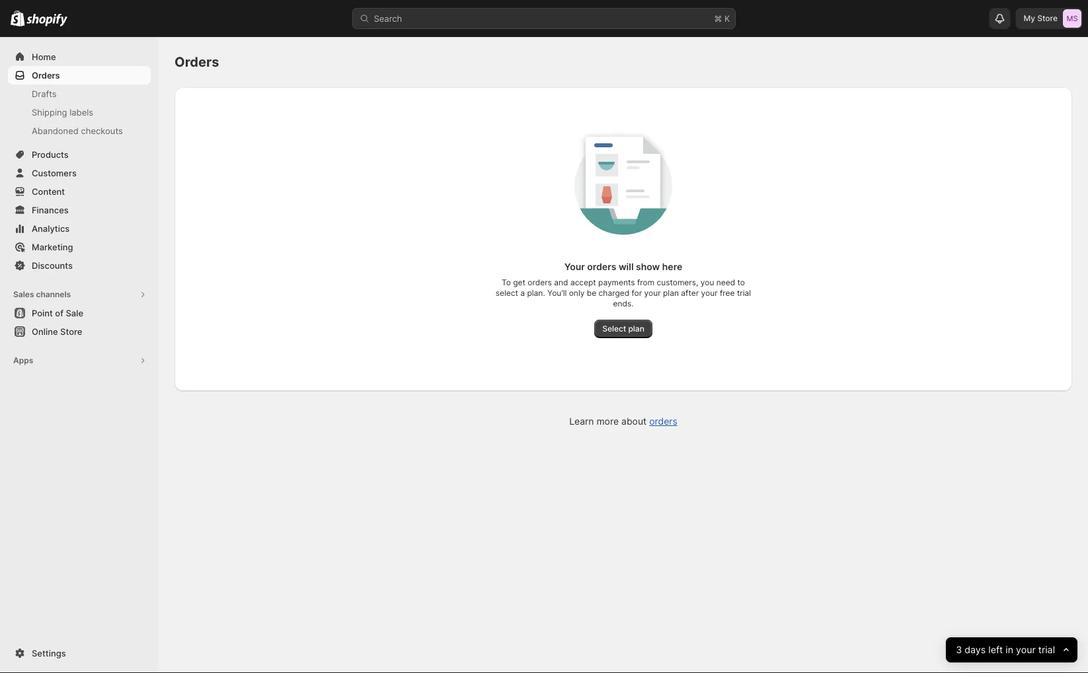 Task type: vqa. For each thing, say whether or not it's contained in the screenshot.
text field
no



Task type: describe. For each thing, give the bounding box(es) containing it.
search
[[374, 13, 402, 23]]

3 days left in your trial button
[[946, 638, 1078, 663]]

online store button
[[0, 323, 159, 341]]

more
[[597, 416, 619, 427]]

drafts
[[32, 89, 57, 99]]

ends.
[[613, 299, 634, 309]]

free
[[720, 289, 735, 298]]

settings
[[32, 648, 66, 659]]

your inside dropdown button
[[1016, 645, 1036, 656]]

store for my store
[[1037, 14, 1058, 23]]

0 vertical spatial orders
[[587, 261, 616, 273]]

3
[[956, 645, 962, 656]]

and
[[554, 278, 568, 288]]

home link
[[8, 48, 151, 66]]

select
[[602, 324, 626, 334]]

1 horizontal spatial orders
[[175, 54, 219, 70]]

days
[[964, 645, 986, 656]]

marketing link
[[8, 238, 151, 256]]

abandoned checkouts link
[[8, 122, 151, 140]]

my
[[1024, 14, 1035, 23]]

home
[[32, 52, 56, 62]]

content
[[32, 186, 65, 197]]

only
[[569, 289, 585, 298]]

learn more about orders
[[569, 416, 677, 427]]

in
[[1005, 645, 1013, 656]]

get
[[513, 278, 525, 288]]

show
[[636, 261, 660, 273]]

discounts link
[[8, 256, 151, 275]]

2 horizontal spatial orders
[[649, 416, 677, 427]]

0 horizontal spatial orders
[[32, 70, 60, 80]]

orders link
[[8, 66, 151, 85]]

plan inside your orders will show here to get orders and accept payments from customers, you need to select a plan. you'll only be charged for your plan after your free trial ends.
[[663, 289, 679, 298]]

drafts link
[[8, 85, 151, 103]]

need
[[716, 278, 735, 288]]

for
[[632, 289, 642, 298]]

charged
[[599, 289, 629, 298]]

plan.
[[527, 289, 545, 298]]

apps
[[13, 356, 33, 366]]

products link
[[8, 145, 151, 164]]

will
[[619, 261, 634, 273]]

shipping labels link
[[8, 103, 151, 122]]

sales
[[13, 290, 34, 299]]

online store link
[[8, 323, 151, 341]]

labels
[[70, 107, 93, 117]]

shopify image
[[11, 10, 25, 26]]

analytics
[[32, 223, 70, 234]]

your orders will show here to get orders and accept payments from customers, you need to select a plan. you'll only be charged for your plan after your free trial ends.
[[496, 261, 751, 309]]

point of sale button
[[0, 304, 159, 323]]

⌘ k
[[714, 13, 730, 23]]

settings link
[[8, 645, 151, 663]]

from
[[637, 278, 655, 288]]

1 horizontal spatial your
[[701, 289, 718, 298]]

your
[[564, 261, 585, 273]]

finances
[[32, 205, 69, 215]]

select
[[496, 289, 518, 298]]

about
[[621, 416, 647, 427]]



Task type: locate. For each thing, give the bounding box(es) containing it.
abandoned
[[32, 126, 79, 136]]

1 horizontal spatial store
[[1037, 14, 1058, 23]]

plan
[[663, 289, 679, 298], [628, 324, 644, 334]]

store right my
[[1037, 14, 1058, 23]]

you
[[701, 278, 714, 288]]

store
[[1037, 14, 1058, 23], [60, 327, 82, 337]]

abandoned checkouts
[[32, 126, 123, 136]]

a
[[520, 289, 525, 298]]

shopify image
[[27, 14, 68, 27]]

of
[[55, 308, 63, 318]]

orders
[[175, 54, 219, 70], [32, 70, 60, 80]]

apps button
[[8, 352, 151, 370]]

plan down the customers,
[[663, 289, 679, 298]]

1 vertical spatial store
[[60, 327, 82, 337]]

accept
[[570, 278, 596, 288]]

marketing
[[32, 242, 73, 252]]

analytics link
[[8, 219, 151, 238]]

discounts
[[32, 260, 73, 271]]

trial right in
[[1038, 645, 1055, 656]]

1 horizontal spatial orders
[[587, 261, 616, 273]]

be
[[587, 289, 596, 298]]

plan right select
[[628, 324, 644, 334]]

1 vertical spatial trial
[[1038, 645, 1055, 656]]

1 vertical spatial plan
[[628, 324, 644, 334]]

customers link
[[8, 164, 151, 182]]

3 days left in your trial
[[956, 645, 1055, 656]]

payments
[[598, 278, 635, 288]]

my store
[[1024, 14, 1058, 23]]

2 horizontal spatial your
[[1016, 645, 1036, 656]]

trial down to
[[737, 289, 751, 298]]

k
[[725, 13, 730, 23]]

⌘
[[714, 13, 722, 23]]

trial inside dropdown button
[[1038, 645, 1055, 656]]

2 vertical spatial orders
[[649, 416, 677, 427]]

customers
[[32, 168, 77, 178]]

trial inside your orders will show here to get orders and accept payments from customers, you need to select a plan. you'll only be charged for your plan after your free trial ends.
[[737, 289, 751, 298]]

your down from
[[644, 289, 661, 298]]

to
[[737, 278, 745, 288]]

my store image
[[1063, 9, 1081, 28]]

select plan
[[602, 324, 644, 334]]

online store
[[32, 327, 82, 337]]

sales channels button
[[8, 286, 151, 304]]

your right in
[[1016, 645, 1036, 656]]

checkouts
[[81, 126, 123, 136]]

1 horizontal spatial trial
[[1038, 645, 1055, 656]]

0 horizontal spatial orders
[[528, 278, 552, 288]]

here
[[662, 261, 682, 273]]

1 vertical spatial orders
[[528, 278, 552, 288]]

store for online store
[[60, 327, 82, 337]]

your
[[644, 289, 661, 298], [701, 289, 718, 298], [1016, 645, 1036, 656]]

products
[[32, 149, 69, 160]]

1 horizontal spatial plan
[[663, 289, 679, 298]]

learn
[[569, 416, 594, 427]]

0 horizontal spatial store
[[60, 327, 82, 337]]

plan inside select plan link
[[628, 324, 644, 334]]

finances link
[[8, 201, 151, 219]]

point of sale link
[[8, 304, 151, 323]]

0 horizontal spatial your
[[644, 289, 661, 298]]

orders link
[[649, 416, 677, 427]]

select plan link
[[594, 320, 652, 338]]

store down sale
[[60, 327, 82, 337]]

your down you
[[701, 289, 718, 298]]

sale
[[66, 308, 83, 318]]

after
[[681, 289, 699, 298]]

point
[[32, 308, 53, 318]]

sales channels
[[13, 290, 71, 299]]

online
[[32, 327, 58, 337]]

trial
[[737, 289, 751, 298], [1038, 645, 1055, 656]]

to
[[502, 278, 511, 288]]

content link
[[8, 182, 151, 201]]

point of sale
[[32, 308, 83, 318]]

shipping labels
[[32, 107, 93, 117]]

left
[[988, 645, 1003, 656]]

0 horizontal spatial plan
[[628, 324, 644, 334]]

orders up plan.
[[528, 278, 552, 288]]

0 horizontal spatial trial
[[737, 289, 751, 298]]

0 vertical spatial trial
[[737, 289, 751, 298]]

channels
[[36, 290, 71, 299]]

0 vertical spatial store
[[1037, 14, 1058, 23]]

shipping
[[32, 107, 67, 117]]

0 vertical spatial plan
[[663, 289, 679, 298]]

orders right about
[[649, 416, 677, 427]]

customers,
[[657, 278, 698, 288]]

you'll
[[547, 289, 567, 298]]

orders up payments
[[587, 261, 616, 273]]

orders
[[587, 261, 616, 273], [528, 278, 552, 288], [649, 416, 677, 427]]

store inside "button"
[[60, 327, 82, 337]]



